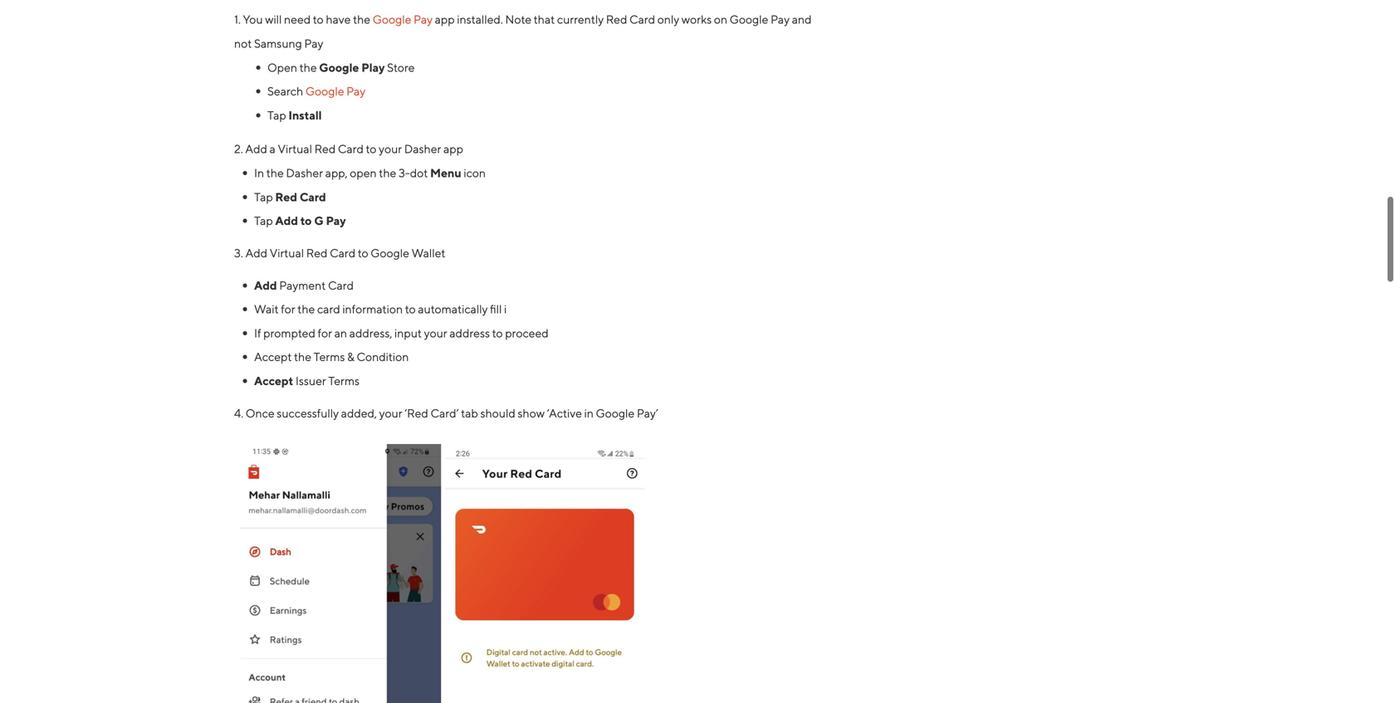 Task type: vqa. For each thing, say whether or not it's contained in the screenshot.
account
no



Task type: locate. For each thing, give the bounding box(es) containing it.
0 vertical spatial tap
[[267, 108, 286, 122]]

terms
[[314, 350, 345, 364], [328, 374, 360, 388]]

and
[[792, 13, 812, 26]]

tap
[[267, 108, 286, 122], [254, 190, 273, 204], [254, 214, 273, 228]]

4. once successfully added, your 'red card' tab should show 'active in google pay'
[[234, 407, 659, 420]]

to
[[313, 13, 324, 26], [366, 142, 377, 156], [301, 214, 312, 228], [358, 246, 369, 260], [405, 303, 416, 316], [492, 326, 503, 340]]

works
[[682, 13, 712, 26]]

prompted
[[263, 326, 316, 340]]

open
[[350, 166, 377, 180]]

1 vertical spatial accept
[[254, 374, 293, 388]]

card left only
[[630, 13, 655, 26]]

add left a
[[245, 142, 267, 156]]

red inside app installed. note that currently red card only works on google pay and not samsung pay
[[606, 13, 627, 26]]

tap for tap red card
[[254, 190, 273, 204]]

app left the installed.
[[435, 13, 455, 26]]

the left the card
[[298, 303, 315, 316]]

pay'
[[637, 407, 659, 420]]

google up store in the top of the page
[[373, 13, 412, 26]]

tap down search
[[267, 108, 286, 122]]

&
[[347, 350, 355, 364]]

need
[[284, 13, 311, 26]]

installed.
[[457, 13, 503, 26]]

2.
[[234, 142, 243, 156]]

1 vertical spatial tap
[[254, 190, 273, 204]]

address,
[[349, 326, 392, 340]]

0 vertical spatial app
[[435, 13, 455, 26]]

accept up once
[[254, 374, 293, 388]]

terms left &
[[314, 350, 345, 364]]

to left g
[[301, 214, 312, 228]]

add right 3.
[[245, 246, 268, 260]]

input
[[395, 326, 422, 340]]

google pay link down the open the google play store
[[306, 84, 366, 98]]

dasher
[[404, 142, 441, 156], [286, 166, 323, 180]]

card
[[630, 13, 655, 26], [338, 142, 364, 156], [300, 190, 326, 204], [330, 246, 356, 260], [328, 279, 354, 292]]

for left an
[[318, 326, 332, 340]]

your up 3-
[[379, 142, 402, 156]]

fill
[[490, 303, 502, 316]]

app,
[[325, 166, 348, 180]]

terms down &
[[328, 374, 360, 388]]

your right 'input' in the top left of the page
[[424, 326, 447, 340]]

google pay link
[[373, 13, 433, 26], [306, 84, 366, 98]]

dot
[[410, 166, 428, 180]]

card inside app installed. note that currently red card only works on google pay and not samsung pay
[[630, 13, 655, 26]]

the right in
[[266, 166, 284, 180]]

card
[[317, 303, 340, 316]]

will
[[265, 13, 282, 26]]

card up open
[[338, 142, 364, 156]]

0 horizontal spatial for
[[281, 303, 295, 316]]

google inside app installed. note that currently red card only works on google pay and not samsung pay
[[730, 13, 769, 26]]

dasher up dot
[[404, 142, 441, 156]]

0 vertical spatial google pay link
[[373, 13, 433, 26]]

virtual
[[278, 142, 312, 156], [270, 246, 304, 260]]

card up the card
[[328, 279, 354, 292]]

only
[[658, 13, 680, 26]]

1 horizontal spatial dasher
[[404, 142, 441, 156]]

accept
[[254, 350, 292, 364], [254, 374, 293, 388]]

card up g
[[300, 190, 326, 204]]

accept for accept the terms & condition
[[254, 350, 292, 364]]

tap down 'tap red card'
[[254, 214, 273, 228]]

google
[[373, 13, 412, 26], [730, 13, 769, 26], [319, 60, 359, 74], [306, 84, 344, 98], [371, 246, 409, 260], [596, 407, 635, 420]]

virtual right a
[[278, 142, 312, 156]]

an
[[334, 326, 347, 340]]

3-
[[399, 166, 410, 180]]

0 vertical spatial accept
[[254, 350, 292, 364]]

red
[[606, 13, 627, 26], [315, 142, 336, 156], [275, 190, 297, 204], [306, 246, 328, 260]]

app inside app installed. note that currently red card only works on google pay and not samsung pay
[[435, 13, 455, 26]]

the left 3-
[[379, 166, 397, 180]]

condition
[[357, 350, 409, 364]]

accept down if
[[254, 350, 292, 364]]

1 accept from the top
[[254, 350, 292, 364]]

dasher up 'tap red card'
[[286, 166, 323, 180]]

0 horizontal spatial google pay link
[[306, 84, 366, 98]]

pay
[[414, 13, 433, 26], [771, 13, 790, 26], [304, 37, 323, 50], [347, 84, 366, 98], [326, 214, 346, 228]]

red down g
[[306, 246, 328, 260]]

the
[[353, 13, 371, 26], [300, 60, 317, 74], [266, 166, 284, 180], [379, 166, 397, 180], [298, 303, 315, 316], [294, 350, 312, 364]]

app up menu
[[444, 142, 464, 156]]

play
[[362, 60, 385, 74]]

2 accept from the top
[[254, 374, 293, 388]]

show
[[518, 407, 545, 420]]

'red
[[405, 407, 428, 420]]

g
[[314, 214, 324, 228]]

red right currently
[[606, 13, 627, 26]]

2 vertical spatial tap
[[254, 214, 273, 228]]

add for 2.
[[245, 142, 267, 156]]

you
[[243, 13, 263, 26]]

tap down in
[[254, 190, 273, 204]]

app
[[435, 13, 455, 26], [444, 142, 464, 156]]

to up in the dasher app, open the 3-dot menu icon
[[366, 142, 377, 156]]

google right in
[[596, 407, 635, 420]]

i
[[504, 303, 507, 316]]

in
[[254, 166, 264, 180]]

automatically
[[418, 303, 488, 316]]

google right on
[[730, 13, 769, 26]]

install
[[289, 108, 322, 122]]

0 vertical spatial terms
[[314, 350, 345, 364]]

google pay link up store in the top of the page
[[373, 13, 433, 26]]

add down 'tap red card'
[[275, 214, 298, 228]]

user-added image image
[[234, 444, 650, 704]]

open
[[267, 60, 297, 74]]

have
[[326, 13, 351, 26]]

samsung
[[254, 37, 302, 50]]

add
[[245, 142, 267, 156], [275, 214, 298, 228], [245, 246, 268, 260], [254, 279, 277, 292]]

1 horizontal spatial google pay link
[[373, 13, 433, 26]]

1 vertical spatial dasher
[[286, 166, 323, 180]]

virtual down tap add to g pay
[[270, 246, 304, 260]]

for right wait
[[281, 303, 295, 316]]

the up search google pay
[[300, 60, 317, 74]]

tab
[[461, 407, 478, 420]]

payment
[[279, 279, 326, 292]]

1 vertical spatial for
[[318, 326, 332, 340]]

pay down need at the left
[[304, 37, 323, 50]]

0 vertical spatial virtual
[[278, 142, 312, 156]]

red up app,
[[315, 142, 336, 156]]

search google pay
[[267, 84, 366, 98]]

for
[[281, 303, 295, 316], [318, 326, 332, 340]]

pay right g
[[326, 214, 346, 228]]

wallet
[[412, 246, 446, 260]]

google pay link for 1. you will need to have the
[[373, 13, 433, 26]]

app installed. note that currently red card only works on google pay and not samsung pay
[[234, 13, 812, 50]]

to left have
[[313, 13, 324, 26]]

1 vertical spatial google pay link
[[306, 84, 366, 98]]

your left 'red
[[379, 407, 403, 420]]

1 vertical spatial terms
[[328, 374, 360, 388]]

card'
[[431, 407, 459, 420]]

0 vertical spatial for
[[281, 303, 295, 316]]

your
[[379, 142, 402, 156], [424, 326, 447, 340], [379, 407, 403, 420]]

pay down the open the google play store
[[347, 84, 366, 98]]



Task type: describe. For each thing, give the bounding box(es) containing it.
to down fill
[[492, 326, 503, 340]]

the right have
[[353, 13, 371, 26]]

proceed
[[505, 326, 549, 340]]

should
[[481, 407, 516, 420]]

if prompted for an address, input your address to proceed
[[254, 326, 549, 340]]

wait
[[254, 303, 279, 316]]

wait for the card information to automatically fill i
[[254, 303, 507, 316]]

google pay link for search
[[306, 84, 366, 98]]

add payment card
[[254, 279, 354, 292]]

address
[[450, 326, 490, 340]]

card up add payment card
[[330, 246, 356, 260]]

3. add virtual red card to google wallet
[[234, 246, 446, 260]]

4.
[[234, 407, 244, 420]]

1.
[[234, 13, 241, 26]]

tap for tap install
[[267, 108, 286, 122]]

0 vertical spatial your
[[379, 142, 402, 156]]

1 vertical spatial your
[[424, 326, 447, 340]]

icon
[[464, 166, 486, 180]]

google down the open the google play store
[[306, 84, 344, 98]]

1. you will need to have the google pay
[[234, 13, 433, 26]]

currently
[[557, 13, 604, 26]]

the up accept issuer terms
[[294, 350, 312, 364]]

1 vertical spatial app
[[444, 142, 464, 156]]

accept the terms & condition
[[254, 350, 409, 364]]

to up 'input' in the top left of the page
[[405, 303, 416, 316]]

once
[[246, 407, 275, 420]]

0 vertical spatial dasher
[[404, 142, 441, 156]]

tap red card
[[254, 190, 326, 204]]

terms for the
[[314, 350, 345, 364]]

2 vertical spatial your
[[379, 407, 403, 420]]

2. add a virtual red card to your dasher app
[[234, 142, 464, 156]]

issuer
[[296, 374, 326, 388]]

search
[[267, 84, 303, 98]]

1 horizontal spatial for
[[318, 326, 332, 340]]

accept issuer terms
[[254, 374, 360, 388]]

to up the information
[[358, 246, 369, 260]]

0 horizontal spatial dasher
[[286, 166, 323, 180]]

google up search google pay
[[319, 60, 359, 74]]

information
[[343, 303, 403, 316]]

note
[[505, 13, 532, 26]]

tap for tap add to g pay
[[254, 214, 273, 228]]

pay up store in the top of the page
[[414, 13, 433, 26]]

added,
[[341, 407, 377, 420]]

1 vertical spatial virtual
[[270, 246, 304, 260]]

'active
[[547, 407, 582, 420]]

on
[[714, 13, 728, 26]]

successfully
[[277, 407, 339, 420]]

add for 3.
[[245, 246, 268, 260]]

terms for issuer
[[328, 374, 360, 388]]

that
[[534, 13, 555, 26]]

add up wait
[[254, 279, 277, 292]]

open the google play store
[[267, 60, 415, 74]]

red up tap add to g pay
[[275, 190, 297, 204]]

in the dasher app, open the 3-dot menu icon
[[254, 166, 486, 180]]

tap install
[[267, 108, 322, 122]]

tap add to g pay
[[254, 214, 346, 228]]

google left wallet
[[371, 246, 409, 260]]

a
[[270, 142, 276, 156]]

in
[[584, 407, 594, 420]]

add for tap
[[275, 214, 298, 228]]

3.
[[234, 246, 243, 260]]

not
[[234, 37, 252, 50]]

pay left and
[[771, 13, 790, 26]]

store
[[387, 60, 415, 74]]

accept for accept issuer terms
[[254, 374, 293, 388]]

if
[[254, 326, 261, 340]]

menu
[[430, 166, 462, 180]]



